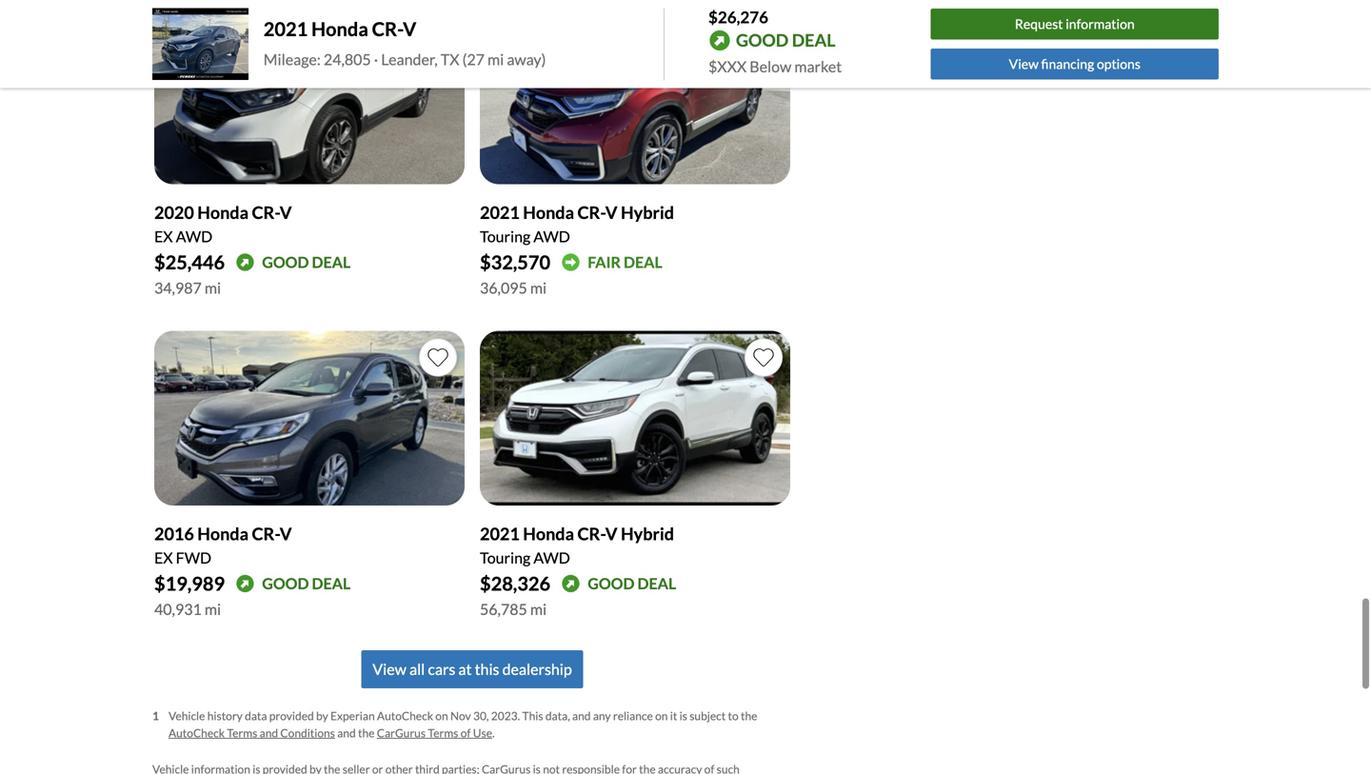 Task type: locate. For each thing, give the bounding box(es) containing it.
$28,326
[[480, 573, 551, 595]]

2 ex from the top
[[154, 549, 173, 567]]

1
[[152, 709, 159, 723]]

tx
[[441, 50, 460, 68]]

deal
[[792, 30, 836, 51]]

conditions
[[280, 726, 335, 740]]

and down data
[[260, 726, 278, 740]]

1 hybrid from the top
[[621, 202, 674, 223]]

1 vertical spatial ex
[[154, 549, 173, 567]]

good for $28,326
[[588, 574, 635, 593]]

reliance
[[613, 709, 653, 723]]

awd for $32,570
[[534, 227, 570, 246]]

ex down 2016 on the left
[[154, 549, 173, 567]]

v inside 2020 honda cr-v ex awd
[[280, 202, 292, 223]]

1 horizontal spatial view
[[1009, 56, 1039, 72]]

0 vertical spatial the
[[741, 709, 758, 723]]

1 vertical spatial 2021
[[480, 202, 520, 223]]

honda inside 2016 honda cr-v ex fwd
[[197, 524, 249, 544]]

0 horizontal spatial terms
[[227, 726, 257, 740]]

dealership
[[503, 660, 572, 679]]

good deal image right $28,326
[[562, 575, 580, 593]]

view left all
[[373, 660, 407, 679]]

ex down 2020
[[154, 227, 173, 246]]

mi down $19,989
[[205, 600, 221, 619]]

0 vertical spatial 2021 honda cr-v hybrid touring awd
[[480, 202, 674, 246]]

mi for $28,326
[[530, 600, 547, 619]]

1 horizontal spatial good deal image
[[562, 575, 580, 593]]

1 vertical spatial the
[[358, 726, 375, 740]]

1 on from the left
[[436, 709, 448, 723]]

view
[[1009, 56, 1039, 72], [373, 660, 407, 679]]

and
[[573, 709, 591, 723], [260, 726, 278, 740], [337, 726, 356, 740]]

ex inside 2016 honda cr-v ex fwd
[[154, 549, 173, 567]]

at
[[459, 660, 472, 679]]

0 horizontal spatial autocheck
[[169, 726, 225, 740]]

2 2021 honda cr-v hybrid touring awd from the top
[[480, 524, 674, 567]]

1 vertical spatial 2021 honda cr-v hybrid image
[[480, 331, 791, 506]]

terms
[[227, 726, 257, 740], [428, 726, 459, 740]]

leander,
[[381, 50, 438, 68]]

touring up $32,570
[[480, 227, 531, 246]]

cr-
[[372, 17, 403, 40], [252, 202, 280, 223], [578, 202, 606, 223], [252, 524, 280, 544], [578, 524, 606, 544]]

good deal
[[262, 253, 351, 272], [262, 574, 351, 593], [588, 574, 677, 593]]

autocheck terms and conditions link
[[169, 726, 335, 740]]

2 2021 honda cr-v hybrid image from the top
[[480, 331, 791, 506]]

hybrid
[[621, 202, 674, 223], [621, 524, 674, 544]]

1 ex from the top
[[154, 227, 173, 246]]

2 vertical spatial 2021
[[480, 524, 520, 544]]

1 terms from the left
[[227, 726, 257, 740]]

2021 up $28,326
[[480, 524, 520, 544]]

view for view financing options
[[1009, 56, 1039, 72]]

1 horizontal spatial the
[[741, 709, 758, 723]]

awd up $25,446
[[176, 227, 213, 246]]

0 horizontal spatial view
[[373, 660, 407, 679]]

30,
[[473, 709, 489, 723]]

mi down $25,446
[[205, 279, 221, 297]]

awd up $28,326
[[534, 549, 570, 567]]

the right to
[[741, 709, 758, 723]]

2021 honda cr-v hybrid image
[[480, 10, 791, 185], [480, 331, 791, 506]]

1 horizontal spatial on
[[655, 709, 668, 723]]

2021 honda cr-v mileage: 24,805 · leander, tx (27 mi away)
[[264, 17, 546, 68]]

v
[[403, 17, 417, 40], [280, 202, 292, 223], [606, 202, 618, 223], [280, 524, 292, 544], [606, 524, 618, 544]]

touring up $28,326
[[480, 549, 531, 567]]

good for $25,446
[[262, 253, 309, 272]]

34,987
[[154, 279, 202, 297]]

vehicle
[[169, 709, 205, 723]]

ex inside 2020 honda cr-v ex awd
[[154, 227, 173, 246]]

v for $19,989
[[280, 524, 292, 544]]

honda for $32,570
[[523, 202, 574, 223]]

autocheck up cargurus
[[377, 709, 433, 723]]

36,095
[[480, 279, 527, 297]]

request information
[[1015, 16, 1135, 32]]

2021 up $32,570
[[480, 202, 520, 223]]

deal for $32,570
[[624, 253, 663, 272]]

autocheck down "vehicle"
[[169, 726, 225, 740]]

use
[[473, 726, 492, 740]]

0 vertical spatial 2021
[[264, 17, 308, 40]]

subject
[[690, 709, 726, 723]]

terms left of
[[428, 726, 459, 740]]

mileage:
[[264, 50, 321, 68]]

is
[[680, 709, 688, 723]]

request
[[1015, 16, 1063, 32]]

2021 up mileage:
[[264, 17, 308, 40]]

1 touring from the top
[[480, 227, 531, 246]]

2 good deal image from the left
[[562, 575, 580, 593]]

1 good deal image from the left
[[236, 575, 255, 593]]

the down "experian"
[[358, 726, 375, 740]]

on
[[436, 709, 448, 723], [655, 709, 668, 723]]

honda inside 2020 honda cr-v ex awd
[[197, 202, 249, 223]]

and down "experian"
[[337, 726, 356, 740]]

mi
[[488, 50, 504, 68], [205, 279, 221, 297], [530, 279, 547, 297], [205, 600, 221, 619], [530, 600, 547, 619]]

ex
[[154, 227, 173, 246], [154, 549, 173, 567]]

2 hybrid from the top
[[621, 524, 674, 544]]

honda
[[312, 17, 368, 40], [197, 202, 249, 223], [523, 202, 574, 223], [197, 524, 249, 544], [523, 524, 574, 544]]

cr- inside 2020 honda cr-v ex awd
[[252, 202, 280, 223]]

good deal image
[[236, 575, 255, 593], [562, 575, 580, 593]]

2021 inside 2021 honda cr-v mileage: 24,805 · leander, tx (27 mi away)
[[264, 17, 308, 40]]

deal
[[312, 253, 351, 272], [624, 253, 663, 272], [312, 574, 351, 593], [638, 574, 677, 593]]

0 vertical spatial hybrid
[[621, 202, 674, 223]]

2021 honda cr-v hybrid touring awd up $28,326
[[480, 524, 674, 567]]

2 touring from the top
[[480, 549, 531, 567]]

0 vertical spatial autocheck
[[377, 709, 433, 723]]

1 vertical spatial touring
[[480, 549, 531, 567]]

1 vertical spatial 2021 honda cr-v hybrid touring awd
[[480, 524, 674, 567]]

1 horizontal spatial autocheck
[[377, 709, 433, 723]]

autocheck
[[377, 709, 433, 723], [169, 726, 225, 740]]

0 vertical spatial ex
[[154, 227, 173, 246]]

1 2021 honda cr-v hybrid touring awd from the top
[[480, 202, 674, 246]]

awd up fair deal icon
[[534, 227, 570, 246]]

0 horizontal spatial on
[[436, 709, 448, 723]]

0 vertical spatial touring
[[480, 227, 531, 246]]

2021 for $28,326
[[480, 524, 520, 544]]

honda right 2020
[[197, 202, 249, 223]]

honda for $19,989
[[197, 524, 249, 544]]

1 vertical spatial hybrid
[[621, 524, 674, 544]]

mi right the (27
[[488, 50, 504, 68]]

honda up 24,805
[[312, 17, 368, 40]]

2016 honda cr-v ex fwd
[[154, 524, 292, 567]]

on up cargurus terms of use link on the left of page
[[436, 709, 448, 723]]

good deal image down 2016 honda cr-v ex fwd
[[236, 575, 255, 593]]

request information button
[[931, 9, 1219, 40]]

v for $32,570
[[606, 202, 618, 223]]

honda up $28,326
[[523, 524, 574, 544]]

v for $25,446
[[280, 202, 292, 223]]

2021 for $32,570
[[480, 202, 520, 223]]

cr- inside 2016 honda cr-v ex fwd
[[252, 524, 280, 544]]

$25,446
[[154, 251, 225, 274]]

terms down data
[[227, 726, 257, 740]]

0 vertical spatial view
[[1009, 56, 1039, 72]]

1 2021 honda cr-v hybrid image from the top
[[480, 10, 791, 185]]

view inside button
[[1009, 56, 1039, 72]]

0 horizontal spatial good deal image
[[236, 575, 255, 593]]

and left any
[[573, 709, 591, 723]]

good deal for $19,989
[[262, 574, 351, 593]]

information
[[1066, 16, 1135, 32]]

2020 honda cr-v image
[[154, 10, 465, 185]]

honda up the fwd
[[197, 524, 249, 544]]

the
[[741, 709, 758, 723], [358, 726, 375, 740]]

mi for $25,446
[[205, 279, 221, 297]]

mi down $28,326
[[530, 600, 547, 619]]

awd
[[176, 227, 213, 246], [534, 227, 570, 246], [534, 549, 570, 567]]

v inside 2016 honda cr-v ex fwd
[[280, 524, 292, 544]]

$19,989
[[154, 573, 225, 595]]

2021
[[264, 17, 308, 40], [480, 202, 520, 223], [480, 524, 520, 544]]

touring
[[480, 227, 531, 246], [480, 549, 531, 567]]

1 horizontal spatial terms
[[428, 726, 459, 740]]

honda inside 2021 honda cr-v mileage: 24,805 · leander, tx (27 mi away)
[[312, 17, 368, 40]]

financing
[[1042, 56, 1095, 72]]

1 vertical spatial view
[[373, 660, 407, 679]]

options
[[1097, 56, 1141, 72]]

all
[[410, 660, 425, 679]]

this
[[522, 709, 543, 723]]

0 vertical spatial 2021 honda cr-v hybrid image
[[480, 10, 791, 185]]

mi down $32,570
[[530, 279, 547, 297]]

good
[[262, 253, 309, 272], [262, 574, 309, 593], [588, 574, 635, 593]]

2 terms from the left
[[428, 726, 459, 740]]

honda up fair deal icon
[[523, 202, 574, 223]]

24,805
[[324, 50, 371, 68]]

2021 honda cr-v hybrid touring awd up fair deal icon
[[480, 202, 674, 246]]

on left it
[[655, 709, 668, 723]]

touring for $28,326
[[480, 549, 531, 567]]

2021 honda cr-v hybrid touring awd
[[480, 202, 674, 246], [480, 524, 674, 567]]

to
[[728, 709, 739, 723]]

view down request
[[1009, 56, 1039, 72]]



Task type: vqa. For each thing, say whether or not it's contained in the screenshot.
Chevrolet to the left
no



Task type: describe. For each thing, give the bounding box(es) containing it.
v for $28,326
[[606, 524, 618, 544]]

view financing options button
[[931, 49, 1219, 79]]

fair deal
[[588, 253, 663, 272]]

2016
[[154, 524, 194, 544]]

good deal
[[736, 30, 836, 51]]

cargurus
[[377, 726, 426, 740]]

good deal image
[[236, 253, 255, 272]]

40,931
[[154, 600, 202, 619]]

cr- for $25,446
[[252, 202, 280, 223]]

good
[[736, 30, 789, 51]]

good deal image for $28,326
[[562, 575, 580, 593]]

mi for $19,989
[[205, 600, 221, 619]]

of
[[461, 726, 471, 740]]

mi inside 2021 honda cr-v mileage: 24,805 · leander, tx (27 mi away)
[[488, 50, 504, 68]]

below
[[750, 57, 792, 76]]

1 horizontal spatial and
[[337, 726, 356, 740]]

cars
[[428, 660, 456, 679]]

view financing options
[[1009, 56, 1141, 72]]

good deal image for $19,989
[[236, 575, 255, 593]]

experian
[[331, 709, 375, 723]]

data,
[[546, 709, 570, 723]]

cr- inside 2021 honda cr-v mileage: 24,805 · leander, tx (27 mi away)
[[372, 17, 403, 40]]

history
[[207, 709, 243, 723]]

fair deal image
[[562, 253, 580, 272]]

36,095 mi
[[480, 279, 547, 297]]

deal for $25,446
[[312, 253, 351, 272]]

view all cars at this dealership
[[373, 660, 572, 679]]

56,785 mi
[[480, 600, 547, 619]]

2020 honda cr-v ex awd
[[154, 202, 292, 246]]

$26,276
[[709, 7, 769, 27]]

2020
[[154, 202, 194, 223]]

data
[[245, 709, 267, 723]]

34,987 mi
[[154, 279, 221, 297]]

$xxx
[[709, 57, 747, 76]]

2 horizontal spatial and
[[573, 709, 591, 723]]

view for view all cars at this dealership
[[373, 660, 407, 679]]

0 horizontal spatial and
[[260, 726, 278, 740]]

cr- for $28,326
[[578, 524, 606, 544]]

touring for $32,570
[[480, 227, 531, 246]]

2016 honda cr-v image
[[154, 331, 465, 506]]

1 vehicle history data provided by experian autocheck on nov 30, 2023. this data, and any reliance on it is subject to the autocheck terms and conditions and the cargurus terms of use .
[[152, 709, 758, 740]]

any
[[593, 709, 611, 723]]

2021 honda cr-v image
[[152, 8, 248, 80]]

2 on from the left
[[655, 709, 668, 723]]

awd inside 2020 honda cr-v ex awd
[[176, 227, 213, 246]]

view all cars at this dealership link
[[361, 651, 584, 689]]

good deal for $28,326
[[588, 574, 677, 593]]

$32,570
[[480, 251, 551, 274]]

cargurus terms of use link
[[377, 726, 492, 740]]

hybrid for $28,326
[[621, 524, 674, 544]]

awd for $28,326
[[534, 549, 570, 567]]

hybrid for $32,570
[[621, 202, 674, 223]]

40,931 mi
[[154, 600, 221, 619]]

2021 honda cr-v hybrid image for $32,570
[[480, 10, 791, 185]]

it
[[670, 709, 678, 723]]

56,785
[[480, 600, 527, 619]]

0 horizontal spatial the
[[358, 726, 375, 740]]

.
[[492, 726, 495, 740]]

fair
[[588, 253, 621, 272]]

2021 honda cr-v hybrid image for $28,326
[[480, 331, 791, 506]]

mi for $32,570
[[530, 279, 547, 297]]

deal for $19,989
[[312, 574, 351, 593]]

v inside 2021 honda cr-v mileage: 24,805 · leander, tx (27 mi away)
[[403, 17, 417, 40]]

(27
[[463, 50, 485, 68]]

honda for $28,326
[[523, 524, 574, 544]]

good deal for $25,446
[[262, 253, 351, 272]]

nov
[[450, 709, 471, 723]]

deal for $28,326
[[638, 574, 677, 593]]

2021 honda cr-v hybrid touring awd for $32,570
[[480, 202, 674, 246]]

by
[[316, 709, 328, 723]]

·
[[374, 50, 378, 68]]

good for $19,989
[[262, 574, 309, 593]]

market
[[795, 57, 842, 76]]

cr- for $32,570
[[578, 202, 606, 223]]

2021 honda cr-v hybrid touring awd for $28,326
[[480, 524, 674, 567]]

fwd
[[176, 549, 212, 567]]

ex for $19,989
[[154, 549, 173, 567]]

2023.
[[491, 709, 520, 723]]

away)
[[507, 50, 546, 68]]

1 vertical spatial autocheck
[[169, 726, 225, 740]]

ex for $25,446
[[154, 227, 173, 246]]

cr- for $19,989
[[252, 524, 280, 544]]

this
[[475, 660, 500, 679]]

provided
[[269, 709, 314, 723]]

honda for $25,446
[[197, 202, 249, 223]]

$xxx below market
[[709, 57, 842, 76]]



